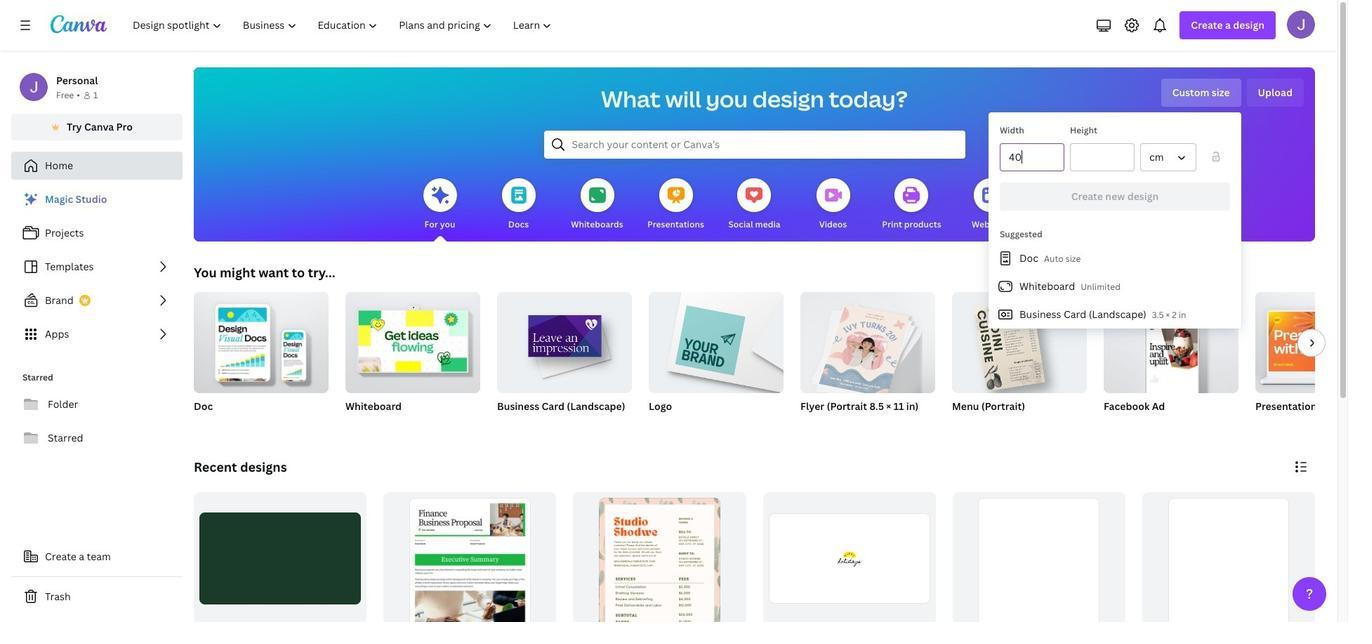 Task type: describe. For each thing, give the bounding box(es) containing it.
top level navigation element
[[124, 11, 564, 39]]

Units: cm button
[[1141, 143, 1197, 171]]



Task type: locate. For each thing, give the bounding box(es) containing it.
0 horizontal spatial list
[[11, 185, 183, 348]]

None search field
[[544, 131, 965, 159]]

1 horizontal spatial list
[[989, 244, 1242, 329]]

group
[[346, 287, 480, 431], [346, 287, 480, 393], [497, 287, 632, 431], [497, 287, 632, 393], [649, 287, 784, 431], [649, 287, 784, 393], [801, 287, 936, 431], [801, 287, 936, 398], [194, 292, 329, 431], [952, 292, 1087, 431], [952, 292, 1087, 393], [1104, 292, 1239, 431], [1104, 292, 1239, 393], [1256, 292, 1348, 431], [1256, 292, 1348, 393], [384, 492, 556, 622], [573, 492, 746, 622], [763, 492, 936, 622], [953, 492, 1126, 622], [1143, 492, 1315, 622]]

None number field
[[1009, 144, 1056, 171], [1080, 144, 1126, 171], [1009, 144, 1056, 171], [1080, 144, 1126, 171]]

jacob simon image
[[1287, 11, 1315, 39]]

Search search field
[[572, 131, 937, 158]]

list
[[11, 185, 183, 348], [989, 244, 1242, 329]]



Task type: vqa. For each thing, say whether or not it's contained in the screenshot.
Education inside menu bar
no



